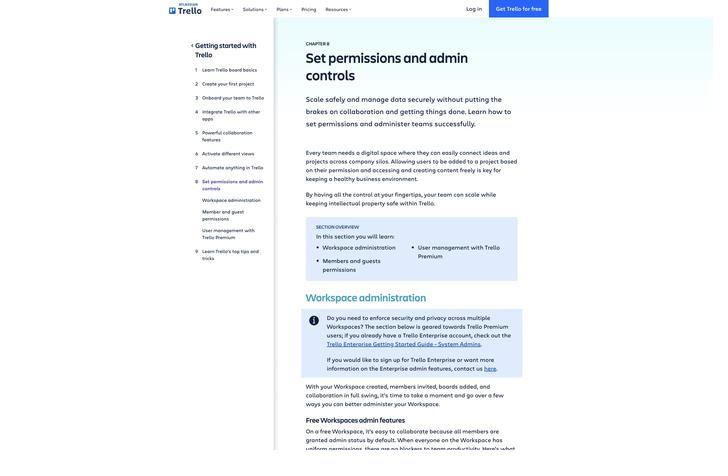 Task type: describe. For each thing, give the bounding box(es) containing it.
solutions button
[[239, 0, 272, 17]]

members inside free workspaces admin features on a free workspace, it's easy to collaborate because all members are granted admin status by default. when everyone on the workspace has uniform permissions, there are no blockers to team productivity. here's wh
[[463, 428, 489, 436]]

security
[[392, 314, 414, 322]]

below
[[398, 323, 415, 331]]

you inside section overview in this section you will learn:
[[356, 233, 366, 241]]

workspace up members
[[323, 244, 354, 252]]

1 vertical spatial administration
[[355, 244, 396, 252]]

digital
[[362, 149, 379, 157]]

0 vertical spatial management
[[214, 228, 244, 234]]

permissions for set
[[329, 48, 402, 67]]

enterprise down up
[[380, 365, 408, 373]]

2 horizontal spatial for
[[523, 5, 531, 12]]

can inside by having all the control at your fingertips, your team can scale while keeping intellectual property safe within trello.
[[454, 191, 464, 199]]

with for integrate trello with other apps link
[[237, 109, 247, 115]]

your down time
[[395, 401, 407, 409]]

features inside free workspaces admin features on a free workspace, it's easy to collaborate because all members are granted admin status by default. when everyone on the workspace has uniform permissions, there are no blockers to team productivity. here's wh
[[380, 416, 406, 425]]

0 horizontal spatial premium
[[216, 235, 236, 241]]

permissions for guests
[[323, 266, 356, 274]]

onboard your team to trello
[[203, 95, 264, 101]]

learn trello's top tips and tricks link
[[196, 246, 265, 265]]

for inside every team needs a digital space where they can easily connect ideas and projects across company silos. allowing users to be added to a project based on their permission and accessing and creating content freely is key for keeping a healthy business environment.
[[494, 166, 502, 174]]

guide
[[418, 341, 434, 348]]

a left healthy on the top
[[329, 175, 333, 183]]

and inside set permissions and admin controls
[[239, 179, 248, 185]]

2 vertical spatial workspace administration
[[306, 291, 427, 305]]

2 vertical spatial administration
[[359, 291, 427, 305]]

resources button
[[321, 0, 357, 17]]

permissions inside scale safely and manage data securely without putting the brakes on collaboration and getting things done. learn how to set permissions and administer teams successfully.
[[318, 119, 358, 128]]

business
[[357, 175, 381, 183]]

resources
[[326, 6, 348, 12]]

us
[[477, 365, 483, 373]]

with
[[306, 383, 319, 391]]

to inside scale safely and manage data securely without putting the brakes on collaboration and getting things done. learn how to set permissions and administer teams successfully.
[[505, 107, 512, 116]]

and inside chapter 8 set permissions and admin controls
[[404, 48, 427, 67]]

it's inside with your workspace created, members invited, boards added, and collaboration in full swing, it's time to take a moment and go over a few ways you can better administer your workspace.
[[381, 392, 389, 400]]

a left few
[[489, 392, 492, 400]]

keeping inside by having all the control at your fingertips, your team can scale while keeping intellectual property safe within trello.
[[306, 200, 328, 207]]

will
[[368, 233, 378, 241]]

pricing link
[[297, 0, 321, 17]]

brakes
[[306, 107, 328, 116]]

workspace up member
[[203, 197, 227, 203]]

1 vertical spatial .
[[497, 365, 498, 373]]

intellectual
[[329, 200, 361, 207]]

workspace inside free workspaces admin features on a free workspace, it's easy to collaborate because all members are granted admin status by default. when everyone on the workspace has uniform permissions, there are no blockers to team productivity. here's wh
[[461, 437, 492, 445]]

tricks
[[203, 256, 215, 262]]

because
[[430, 428, 453, 436]]

here .
[[485, 365, 498, 373]]

allowing
[[391, 158, 416, 166]]

admin inside if you would like to sign up for trello enterprise or want more information on the enterprise admin features, contact us
[[410, 365, 427, 373]]

have
[[384, 332, 397, 340]]

activate different views link
[[196, 148, 265, 160]]

learn inside scale safely and manage data securely without putting the brakes on collaboration and getting things done. learn how to set permissions and administer teams successfully.
[[469, 107, 487, 116]]

admin inside set permissions and admin controls
[[249, 179, 263, 185]]

started
[[220, 41, 241, 50]]

in inside log in link
[[478, 5, 483, 12]]

connect
[[460, 149, 482, 157]]

keeping inside every team needs a digital space where they can easily connect ideas and projects across company silos. allowing users to be added to a project based on their permission and accessing and creating content freely is key for keeping a healthy business environment.
[[306, 175, 328, 183]]

to inside with your workspace created, members invited, boards added, and collaboration in full swing, it's time to take a moment and go over a few ways you can better administer your workspace.
[[404, 392, 410, 400]]

set inside set permissions and admin controls
[[203, 179, 210, 185]]

here link
[[485, 365, 497, 373]]

members inside with your workspace created, members invited, boards added, and collaboration in full swing, it's time to take a moment and go over a few ways you can better administer your workspace.
[[390, 383, 416, 391]]

property
[[362, 200, 385, 207]]

team down first
[[234, 95, 245, 101]]

the inside free workspaces admin features on a free workspace, it's easy to collaborate because all members are granted admin status by default. when everyone on the workspace has uniform permissions, there are no blockers to team productivity. here's wh
[[450, 437, 460, 445]]

need
[[348, 314, 361, 322]]

in inside automate anything in trello link
[[246, 165, 250, 171]]

is inside do you need to enforce security and privacy across multiple workspaces? the section below is geared towards trello premium users; if you already have a trello enterprise account, check out the trello enterprise getting started guide - system admins .
[[417, 323, 421, 331]]

scale
[[466, 191, 480, 199]]

by
[[368, 437, 374, 445]]

the inside scale safely and manage data securely without putting the brakes on collaboration and getting things done. learn how to set permissions and administer teams successfully.
[[491, 94, 502, 104]]

productivity.
[[448, 446, 481, 451]]

apps
[[203, 116, 213, 122]]

no
[[392, 446, 399, 451]]

environment.
[[382, 175, 418, 183]]

securely
[[408, 94, 436, 104]]

overview
[[336, 224, 359, 230]]

can inside with your workspace created, members invited, boards added, and collaboration in full swing, it's time to take a moment and go over a few ways you can better administer your workspace.
[[334, 401, 344, 409]]

key
[[483, 166, 493, 174]]

administer inside with your workspace created, members invited, boards added, and collaboration in full swing, it's time to take a moment and go over a few ways you can better administer your workspace.
[[364, 401, 393, 409]]

here
[[485, 365, 497, 373]]

data
[[391, 94, 406, 104]]

get trello for free link
[[490, 0, 549, 17]]

added,
[[460, 383, 479, 391]]

and inside the members and guests permissions
[[350, 257, 361, 265]]

silos.
[[376, 158, 390, 166]]

your up trello.
[[425, 191, 437, 199]]

top
[[233, 249, 240, 255]]

1 horizontal spatial user management with trello premium
[[418, 244, 501, 260]]

everyone
[[415, 437, 440, 445]]

boards
[[439, 383, 458, 391]]

members and guests permissions
[[323, 257, 381, 274]]

you right if
[[350, 332, 360, 340]]

and inside learn trello's top tips and tricks
[[251, 249, 259, 255]]

permissions for guest
[[203, 216, 229, 222]]

chapter 8 set permissions and admin controls
[[306, 41, 468, 84]]

swing,
[[361, 392, 379, 400]]

member and guest permissions link
[[196, 206, 265, 225]]

permissions inside set permissions and admin controls
[[211, 179, 238, 185]]

every team needs a digital space where they can easily connect ideas and projects across company silos. allowing users to be added to a project based on their permission and accessing and creating content freely is key for keeping a healthy business environment.
[[306, 149, 518, 183]]

your right with
[[321, 383, 333, 391]]

workspace,
[[333, 428, 365, 436]]

log in
[[467, 5, 483, 12]]

status
[[348, 437, 366, 445]]

to down connect
[[468, 158, 474, 166]]

accessing
[[373, 166, 400, 174]]

free
[[306, 416, 320, 425]]

solutions
[[243, 6, 264, 12]]

features
[[211, 6, 230, 12]]

over
[[476, 392, 487, 400]]

contact
[[454, 365, 475, 373]]

getting inside do you need to enforce security and privacy across multiple workspaces? the section below is geared towards trello premium users; if you already have a trello enterprise account, check out the trello enterprise getting started guide - system admins .
[[373, 341, 394, 348]]

enterprise down if
[[344, 341, 372, 348]]

automate anything in trello link
[[196, 162, 265, 174]]

controls inside chapter 8 set permissions and admin controls
[[306, 66, 355, 84]]

automate
[[203, 165, 225, 171]]

to down everyone
[[424, 446, 430, 451]]

admin inside chapter 8 set permissions and admin controls
[[430, 48, 468, 67]]

workspace up do at the bottom left of page
[[306, 291, 358, 305]]

without
[[437, 94, 464, 104]]

create your first project
[[203, 81, 254, 87]]

to inside if you would like to sign up for trello enterprise or want more information on the enterprise admin features, contact us
[[373, 356, 379, 364]]

1 horizontal spatial are
[[491, 428, 500, 436]]

safe
[[387, 200, 399, 207]]

permission
[[329, 166, 359, 174]]

for inside if you would like to sign up for trello enterprise or want more information on the enterprise admin features, contact us
[[402, 356, 410, 364]]

can inside every team needs a digital space where they can easily connect ideas and projects across company silos. allowing users to be added to a project based on their permission and accessing and creating content freely is key for keeping a healthy business environment.
[[431, 149, 441, 157]]

out
[[492, 332, 501, 340]]

user inside the user management with trello premium link
[[203, 228, 213, 234]]

other
[[248, 109, 260, 115]]

content
[[438, 166, 459, 174]]

manage
[[362, 94, 389, 104]]

or
[[457, 356, 463, 364]]

few
[[494, 392, 504, 400]]

do you need to enforce security and privacy across multiple workspaces? the section below is geared towards trello premium users; if you already have a trello enterprise account, check out the trello enterprise getting started guide - system admins .
[[327, 314, 512, 348]]

ideas
[[483, 149, 498, 157]]

teams
[[412, 119, 433, 128]]

there
[[365, 446, 380, 451]]

geared
[[423, 323, 442, 331]]

atlassian trello image
[[169, 3, 202, 14]]

within
[[400, 200, 418, 207]]

at
[[374, 191, 380, 199]]

collaborate
[[397, 428, 429, 436]]

learn trello board basics
[[203, 67, 257, 73]]

0 vertical spatial project
[[239, 81, 254, 87]]



Task type: vqa. For each thing, say whether or not it's contained in the screenshot.
Huddle
no



Task type: locate. For each thing, give the bounding box(es) containing it.
can up be
[[431, 149, 441, 157]]

enterprise down geared at right
[[420, 332, 448, 340]]

0 horizontal spatial members
[[390, 383, 416, 391]]

moment
[[430, 392, 454, 400]]

it's inside free workspaces admin features on a free workspace, it's easy to collaborate because all members are granted admin status by default. when everyone on the workspace has uniform permissions, there are no blockers to team productivity. here's wh
[[366, 428, 374, 436]]

members
[[323, 257, 349, 265]]

0 vertical spatial administer
[[375, 119, 410, 128]]

enterprise
[[420, 332, 448, 340], [344, 341, 372, 348], [428, 356, 456, 364], [380, 365, 408, 373]]

0 vertical spatial members
[[390, 383, 416, 391]]

0 horizontal spatial all
[[334, 191, 341, 199]]

1 horizontal spatial all
[[455, 428, 462, 436]]

all up intellectual
[[334, 191, 341, 199]]

plans
[[277, 6, 289, 12]]

features inside powerful collaboration features
[[203, 137, 221, 143]]

workspace administration up need
[[306, 291, 427, 305]]

the inside do you need to enforce security and privacy across multiple workspaces? the section below is geared towards trello premium users; if you already have a trello enterprise account, check out the trello enterprise getting started guide - system admins .
[[502, 332, 512, 340]]

all right because
[[455, 428, 462, 436]]

permissions inside member and guest permissions
[[203, 216, 229, 222]]

for right get
[[523, 5, 531, 12]]

project inside every team needs a digital space where they can easily connect ideas and projects across company silos. allowing users to be added to a project based on their permission and accessing and creating content freely is key for keeping a healthy business environment.
[[480, 158, 499, 166]]

0 horizontal spatial project
[[239, 81, 254, 87]]

create your first project link
[[196, 78, 265, 90]]

controls inside set permissions and admin controls
[[203, 186, 221, 192]]

integrate
[[203, 109, 223, 115]]

multiple
[[468, 314, 491, 322]]

controls up safely
[[306, 66, 355, 84]]

the up how
[[491, 94, 502, 104]]

0 vertical spatial all
[[334, 191, 341, 199]]

members up time
[[390, 383, 416, 391]]

1 vertical spatial for
[[494, 166, 502, 174]]

2 vertical spatial for
[[402, 356, 410, 364]]

learn up tricks
[[203, 249, 215, 255]]

your up the 'safe'
[[382, 191, 394, 199]]

. inside do you need to enforce security and privacy across multiple workspaces? the section below is geared towards trello premium users; if you already have a trello enterprise account, check out the trello enterprise getting started guide - system admins .
[[481, 341, 482, 348]]

uniform
[[306, 446, 328, 451]]

project down ideas
[[480, 158, 499, 166]]

started
[[396, 341, 416, 348]]

0 vertical spatial workspace administration
[[203, 197, 261, 203]]

you up workspaces?
[[336, 314, 346, 322]]

admins
[[461, 341, 481, 348]]

on inside if you would like to sign up for trello enterprise or want more information on the enterprise admin features, contact us
[[361, 365, 368, 373]]

here's
[[483, 446, 500, 451]]

you inside with your workspace created, members invited, boards added, and collaboration in full swing, it's time to take a moment and go over a few ways you can better administer your workspace.
[[322, 401, 332, 409]]

0 vertical spatial administration
[[228, 197, 261, 203]]

1 vertical spatial all
[[455, 428, 462, 436]]

trello's
[[216, 249, 231, 255]]

0 vertical spatial free
[[532, 5, 542, 12]]

a inside do you need to enforce security and privacy across multiple workspaces? the section below is geared towards trello premium users; if you already have a trello enterprise account, check out the trello enterprise getting started guide - system admins .
[[398, 332, 402, 340]]

to up other
[[247, 95, 251, 101]]

workspace up full
[[334, 383, 365, 391]]

across inside do you need to enforce security and privacy across multiple workspaces? the section below is geared towards trello premium users; if you already have a trello enterprise account, check out the trello enterprise getting started guide - system admins .
[[448, 314, 466, 322]]

on down because
[[442, 437, 449, 445]]

getting started with trello
[[196, 41, 257, 59]]

across up permission
[[330, 158, 348, 166]]

1 vertical spatial features
[[380, 416, 406, 425]]

users;
[[327, 332, 343, 340]]

is inside every team needs a digital space where they can easily connect ideas and projects across company silos. allowing users to be added to a project based on their permission and accessing and creating content freely is key for keeping a healthy business environment.
[[477, 166, 482, 174]]

0 horizontal spatial controls
[[203, 186, 221, 192]]

keeping down 'having'
[[306, 200, 328, 207]]

0 horizontal spatial .
[[481, 341, 482, 348]]

workspace
[[203, 197, 227, 203], [323, 244, 354, 252], [306, 291, 358, 305], [334, 383, 365, 391], [461, 437, 492, 445]]

learn for learn trello board basics
[[203, 67, 215, 73]]

0 horizontal spatial can
[[334, 401, 344, 409]]

you right the if
[[332, 356, 342, 364]]

all inside by having all the control at your fingertips, your team can scale while keeping intellectual property safe within trello.
[[334, 191, 341, 199]]

1 vertical spatial can
[[454, 191, 464, 199]]

collaboration
[[340, 107, 384, 116], [223, 130, 253, 136], [306, 392, 343, 400]]

permissions inside the members and guests permissions
[[323, 266, 356, 274]]

trello enterprise getting started guide - system admins link
[[327, 341, 481, 348]]

are down default.
[[381, 446, 390, 451]]

if
[[345, 332, 348, 340]]

1 vertical spatial controls
[[203, 186, 221, 192]]

time
[[390, 392, 403, 400]]

team down everyone
[[432, 446, 446, 451]]

every
[[306, 149, 321, 157]]

management
[[214, 228, 244, 234], [432, 244, 470, 252]]

scale safely and manage data securely without putting the brakes on collaboration and getting things done. learn how to set permissions and administer teams successfully.
[[306, 94, 512, 128]]

members up the productivity.
[[463, 428, 489, 436]]

1 vertical spatial user
[[418, 244, 431, 252]]

1 horizontal spatial members
[[463, 428, 489, 436]]

things
[[426, 107, 447, 116]]

1 horizontal spatial in
[[345, 392, 350, 400]]

to right how
[[505, 107, 512, 116]]

section down overview
[[335, 233, 355, 241]]

a up trello enterprise getting started guide - system admins link
[[398, 332, 402, 340]]

0 vertical spatial premium
[[216, 235, 236, 241]]

and inside do you need to enforce security and privacy across multiple workspaces? the section below is geared towards trello premium users; if you already have a trello enterprise account, check out the trello enterprise getting started guide - system admins .
[[415, 314, 426, 322]]

system
[[439, 341, 459, 348]]

and inside member and guest permissions
[[222, 209, 231, 215]]

the inside if you would like to sign up for trello enterprise or want more information on the enterprise admin features, contact us
[[370, 365, 379, 373]]

0 vertical spatial section
[[335, 233, 355, 241]]

1 vertical spatial user management with trello premium
[[418, 244, 501, 260]]

2 vertical spatial can
[[334, 401, 344, 409]]

team inside free workspaces admin features on a free workspace, it's easy to collaborate because all members are granted admin status by default. when everyone on the workspace has uniform permissions, there are no blockers to team productivity. here's wh
[[432, 446, 446, 451]]

1 vertical spatial set
[[203, 179, 210, 185]]

the down like in the right bottom of the page
[[370, 365, 379, 373]]

it's up by
[[366, 428, 374, 436]]

team down the content at the right top
[[438, 191, 453, 199]]

collaboration inside with your workspace created, members invited, boards added, and collaboration in full swing, it's time to take a moment and go over a few ways you can better administer your workspace.
[[306, 392, 343, 400]]

0 horizontal spatial in
[[246, 165, 250, 171]]

1 horizontal spatial can
[[431, 149, 441, 157]]

on down like in the right bottom of the page
[[361, 365, 368, 373]]

getting down have
[[373, 341, 394, 348]]

1 horizontal spatial controls
[[306, 66, 355, 84]]

set
[[306, 119, 317, 128]]

a down the invited,
[[425, 392, 429, 400]]

collaboration inside powerful collaboration features
[[223, 130, 253, 136]]

learn up create
[[203, 67, 215, 73]]

0 horizontal spatial management
[[214, 228, 244, 234]]

collaboration inside scale safely and manage data securely without putting the brakes on collaboration and getting things done. learn how to set permissions and administer teams successfully.
[[340, 107, 384, 116]]

on inside free workspaces admin features on a free workspace, it's easy to collaborate because all members are granted admin status by default. when everyone on the workspace has uniform permissions, there are no blockers to team productivity. here's wh
[[442, 437, 449, 445]]

your left first
[[218, 81, 228, 87]]

team inside every team needs a digital space where they can easily connect ideas and projects across company silos. allowing users to be added to a project based on their permission and accessing and creating content freely is key for keeping a healthy business environment.
[[323, 149, 337, 157]]

to right 'easy'
[[390, 428, 396, 436]]

1 vertical spatial in
[[246, 165, 250, 171]]

you inside if you would like to sign up for trello enterprise or want more information on the enterprise admin features, contact us
[[332, 356, 342, 364]]

0 horizontal spatial free
[[321, 428, 331, 436]]

0 horizontal spatial across
[[330, 158, 348, 166]]

0 horizontal spatial user management with trello premium
[[203, 228, 255, 241]]

2 keeping from the top
[[306, 200, 328, 207]]

you
[[356, 233, 366, 241], [336, 314, 346, 322], [350, 332, 360, 340], [332, 356, 342, 364], [322, 401, 332, 409]]

2 vertical spatial in
[[345, 392, 350, 400]]

8
[[327, 41, 330, 47]]

with for getting started with trello link
[[243, 41, 257, 50]]

0 vertical spatial can
[[431, 149, 441, 157]]

0 vertical spatial for
[[523, 5, 531, 12]]

to up the
[[363, 314, 369, 322]]

collaboration down "integrate trello with other apps"
[[223, 130, 253, 136]]

section inside section overview in this section you will learn:
[[335, 233, 355, 241]]

team up projects
[[323, 149, 337, 157]]

account,
[[450, 332, 473, 340]]

would
[[344, 356, 361, 364]]

information
[[327, 365, 360, 373]]

workspace inside with your workspace created, members invited, boards added, and collaboration in full swing, it's time to take a moment and go over a few ways you can better administer your workspace.
[[334, 383, 365, 391]]

views
[[242, 151, 255, 157]]

added
[[449, 158, 466, 166]]

sign
[[381, 356, 392, 364]]

needs
[[339, 149, 355, 157]]

1 vertical spatial administer
[[364, 401, 393, 409]]

the
[[491, 94, 502, 104], [343, 191, 352, 199], [502, 332, 512, 340], [370, 365, 379, 373], [450, 437, 460, 445]]

where
[[399, 149, 416, 157]]

to left be
[[433, 158, 439, 166]]

1 horizontal spatial it's
[[381, 392, 389, 400]]

set permissions and admin controls link
[[196, 176, 265, 195]]

set down automate
[[203, 179, 210, 185]]

features up 'easy'
[[380, 416, 406, 425]]

across inside every team needs a digital space where they can easily connect ideas and projects across company silos. allowing users to be added to a project based on their permission and accessing and creating content freely is key for keeping a healthy business environment.
[[330, 158, 348, 166]]

keeping down "their" in the left of the page
[[306, 175, 328, 183]]

0 vertical spatial collaboration
[[340, 107, 384, 116]]

1 vertical spatial free
[[321, 428, 331, 436]]

for
[[523, 5, 531, 12], [494, 166, 502, 174], [402, 356, 410, 364]]

free workspaces admin features on a free workspace, it's easy to collaborate because all members are granted admin status by default. when everyone on the workspace has uniform permissions, there are no blockers to team productivity. here's wh
[[306, 416, 516, 451]]

in right log
[[478, 5, 483, 12]]

for right key
[[494, 166, 502, 174]]

all
[[334, 191, 341, 199], [455, 428, 462, 436]]

in left full
[[345, 392, 350, 400]]

learn:
[[379, 233, 395, 241]]

set inside chapter 8 set permissions and admin controls
[[306, 48, 326, 67]]

workspace administration up guest
[[203, 197, 261, 203]]

0 vertical spatial .
[[481, 341, 482, 348]]

1 vertical spatial keeping
[[306, 200, 328, 207]]

your down create your first project on the top of the page
[[223, 95, 233, 101]]

fingertips,
[[395, 191, 423, 199]]

the up the productivity.
[[450, 437, 460, 445]]

in right the anything
[[246, 165, 250, 171]]

1 vertical spatial learn
[[469, 107, 487, 116]]

1 keeping from the top
[[306, 175, 328, 183]]

1 vertical spatial getting
[[373, 341, 394, 348]]

to left "take"
[[404, 392, 410, 400]]

1 horizontal spatial is
[[477, 166, 482, 174]]

1 vertical spatial premium
[[418, 253, 443, 260]]

trello inside if you would like to sign up for trello enterprise or want more information on the enterprise admin features, contact us
[[411, 356, 426, 364]]

1 vertical spatial workspace administration
[[323, 244, 396, 252]]

on
[[306, 428, 314, 436]]

0 vertical spatial controls
[[306, 66, 355, 84]]

you left 'will'
[[356, 233, 366, 241]]

learn down putting
[[469, 107, 487, 116]]

0 horizontal spatial user
[[203, 228, 213, 234]]

is right below
[[417, 323, 421, 331]]

0 vertical spatial getting
[[196, 41, 218, 50]]

team
[[234, 95, 245, 101], [323, 149, 337, 157], [438, 191, 453, 199], [432, 446, 446, 451]]

0 vertical spatial is
[[477, 166, 482, 174]]

1 vertical spatial across
[[448, 314, 466, 322]]

permissions inside chapter 8 set permissions and admin controls
[[329, 48, 402, 67]]

administration up security at the right of page
[[359, 291, 427, 305]]

getting inside "getting started with trello"
[[196, 41, 218, 50]]

learn inside learn trello board basics link
[[203, 67, 215, 73]]

on inside every team needs a digital space where they can easily connect ideas and projects across company silos. allowing users to be added to a project based on their permission and accessing and creating content freely is key for keeping a healthy business environment.
[[306, 166, 313, 174]]

you right ways
[[322, 401, 332, 409]]

towards
[[443, 323, 466, 331]]

activate different views
[[203, 151, 255, 157]]

1 horizontal spatial features
[[380, 416, 406, 425]]

1 vertical spatial collaboration
[[223, 130, 253, 136]]

to
[[247, 95, 251, 101], [505, 107, 512, 116], [433, 158, 439, 166], [468, 158, 474, 166], [363, 314, 369, 322], [373, 356, 379, 364], [404, 392, 410, 400], [390, 428, 396, 436], [424, 446, 430, 451]]

chapter
[[306, 41, 326, 47]]

0 vertical spatial keeping
[[306, 175, 328, 183]]

1 horizontal spatial user
[[418, 244, 431, 252]]

user management with trello premium link
[[196, 225, 265, 244]]

set down the chapter
[[306, 48, 326, 67]]

1 horizontal spatial premium
[[418, 253, 443, 260]]

if
[[327, 356, 331, 364]]

plans button
[[272, 0, 297, 17]]

full
[[351, 392, 360, 400]]

1 horizontal spatial free
[[532, 5, 542, 12]]

with inside "integrate trello with other apps"
[[237, 109, 247, 115]]

administration up guest
[[228, 197, 261, 203]]

this
[[323, 233, 333, 241]]

1 horizontal spatial section
[[376, 323, 396, 331]]

controls down automate
[[203, 186, 221, 192]]

it's down created,
[[381, 392, 389, 400]]

workspace administration down section overview in this section you will learn:
[[323, 244, 396, 252]]

0 horizontal spatial for
[[402, 356, 410, 364]]

1 horizontal spatial set
[[306, 48, 326, 67]]

created,
[[367, 383, 389, 391]]

putting
[[465, 94, 490, 104]]

1 horizontal spatial management
[[432, 244, 470, 252]]

2 vertical spatial premium
[[484, 323, 509, 331]]

are up has
[[491, 428, 500, 436]]

can left better
[[334, 401, 344, 409]]

board
[[229, 67, 242, 73]]

0 vertical spatial learn
[[203, 67, 215, 73]]

trello inside "integrate trello with other apps"
[[224, 109, 236, 115]]

1 vertical spatial it's
[[366, 428, 374, 436]]

space
[[381, 149, 397, 157]]

1 horizontal spatial project
[[480, 158, 499, 166]]

1 horizontal spatial across
[[448, 314, 466, 322]]

if you would like to sign up for trello enterprise or want more information on the enterprise admin features, contact us
[[327, 356, 495, 373]]

user management with trello premium
[[203, 228, 255, 241], [418, 244, 501, 260]]

administer inside scale safely and manage data securely without putting the brakes on collaboration and getting things done. learn how to set permissions and administer teams successfully.
[[375, 119, 410, 128]]

on inside scale safely and manage data securely without putting the brakes on collaboration and getting things done. learn how to set permissions and administer teams successfully.
[[330, 107, 338, 116]]

2 horizontal spatial in
[[478, 5, 483, 12]]

0 vertical spatial user
[[203, 228, 213, 234]]

the right out
[[502, 332, 512, 340]]

the up intellectual
[[343, 191, 352, 199]]

on left "their" in the left of the page
[[306, 166, 313, 174]]

administer down the getting
[[375, 119, 410, 128]]

learn for learn trello's top tips and tricks
[[203, 249, 215, 255]]

0 vertical spatial it's
[[381, 392, 389, 400]]

project right first
[[239, 81, 254, 87]]

the inside by having all the control at your fingertips, your team can scale while keeping intellectual property safe within trello.
[[343, 191, 352, 199]]

team inside by having all the control at your fingertips, your team can scale while keeping intellectual property safe within trello.
[[438, 191, 453, 199]]

with your workspace created, members invited, boards added, and collaboration in full swing, it's time to take a moment and go over a few ways you can better administer your workspace.
[[306, 383, 504, 409]]

create
[[203, 81, 217, 87]]

a down connect
[[475, 158, 479, 166]]

0 horizontal spatial it's
[[366, 428, 374, 436]]

your
[[218, 81, 228, 87], [223, 95, 233, 101], [382, 191, 394, 199], [425, 191, 437, 199], [321, 383, 333, 391], [395, 401, 407, 409]]

to inside do you need to enforce security and privacy across multiple workspaces? the section below is geared towards trello premium users; if you already have a trello enterprise account, check out the trello enterprise getting started guide - system admins .
[[363, 314, 369, 322]]

.
[[481, 341, 482, 348], [497, 365, 498, 373]]

with
[[243, 41, 257, 50], [237, 109, 247, 115], [245, 228, 255, 234], [471, 244, 484, 252]]

integrate trello with other apps link
[[196, 106, 265, 125]]

across up towards
[[448, 314, 466, 322]]

1 vertical spatial management
[[432, 244, 470, 252]]

by having all the control at your fingertips, your team can scale while keeping intellectual property safe within trello.
[[306, 191, 497, 207]]

permissions
[[329, 48, 402, 67], [318, 119, 358, 128], [211, 179, 238, 185], [203, 216, 229, 222], [323, 266, 356, 274]]

section up have
[[376, 323, 396, 331]]

a up company
[[357, 149, 360, 157]]

a right the on
[[315, 428, 319, 436]]

administer down swing,
[[364, 401, 393, 409]]

for right up
[[402, 356, 410, 364]]

0 vertical spatial in
[[478, 5, 483, 12]]

keeping
[[306, 175, 328, 183], [306, 200, 328, 207]]

0 horizontal spatial are
[[381, 446, 390, 451]]

0 vertical spatial across
[[330, 158, 348, 166]]

free inside free workspaces admin features on a free workspace, it's easy to collaborate because all members are granted admin status by default. when everyone on the workspace has uniform permissions, there are no blockers to team productivity. here's wh
[[321, 428, 331, 436]]

2 horizontal spatial can
[[454, 191, 464, 199]]

project
[[239, 81, 254, 87], [480, 158, 499, 166]]

0 horizontal spatial getting
[[196, 41, 218, 50]]

. right us
[[497, 365, 498, 373]]

is left key
[[477, 166, 482, 174]]

better
[[345, 401, 362, 409]]

2 vertical spatial collaboration
[[306, 392, 343, 400]]

can left scale
[[454, 191, 464, 199]]

the
[[365, 323, 375, 331]]

collaboration up ways
[[306, 392, 343, 400]]

2 vertical spatial learn
[[203, 249, 215, 255]]

enterprise up the features,
[[428, 356, 456, 364]]

1 vertical spatial members
[[463, 428, 489, 436]]

workspace up the productivity.
[[461, 437, 492, 445]]

in inside with your workspace created, members invited, boards added, and collaboration in full swing, it's time to take a moment and go over a few ways you can better administer your workspace.
[[345, 392, 350, 400]]

0 horizontal spatial features
[[203, 137, 221, 143]]

2 horizontal spatial premium
[[484, 323, 509, 331]]

learn inside learn trello's top tips and tricks
[[203, 249, 215, 255]]

is
[[477, 166, 482, 174], [417, 323, 421, 331]]

features down powerful
[[203, 137, 221, 143]]

premium inside do you need to enforce security and privacy across multiple workspaces? the section below is geared towards trello premium users; if you already have a trello enterprise account, check out the trello enterprise getting started guide - system admins .
[[484, 323, 509, 331]]

0 vertical spatial user management with trello premium
[[203, 228, 255, 241]]

with for the user management with trello premium link
[[245, 228, 255, 234]]

getting left started
[[196, 41, 218, 50]]

administration down 'will'
[[355, 244, 396, 252]]

want
[[464, 356, 479, 364]]

section inside do you need to enforce security and privacy across multiple workspaces? the section below is geared towards trello premium users; if you already have a trello enterprise account, check out the trello enterprise getting started guide - system admins .
[[376, 323, 396, 331]]

set permissions and admin controls
[[203, 179, 263, 192]]

with inside "getting started with trello"
[[243, 41, 257, 50]]

collaboration down manage
[[340, 107, 384, 116]]

on down safely
[[330, 107, 338, 116]]

all inside free workspaces admin features on a free workspace, it's easy to collaborate because all members are granted admin status by default. when everyone on the workspace has uniform permissions, there are no blockers to team productivity. here's wh
[[455, 428, 462, 436]]

easily
[[442, 149, 459, 157]]

0 horizontal spatial set
[[203, 179, 210, 185]]

0 vertical spatial features
[[203, 137, 221, 143]]

0 horizontal spatial is
[[417, 323, 421, 331]]

to right like in the right bottom of the page
[[373, 356, 379, 364]]

powerful collaboration features link
[[196, 127, 265, 146]]

tips
[[241, 249, 249, 255]]

. down the check
[[481, 341, 482, 348]]

1 vertical spatial is
[[417, 323, 421, 331]]

a inside free workspaces admin features on a free workspace, it's easy to collaborate because all members are granted admin status by default. when everyone on the workspace has uniform permissions, there are no blockers to team productivity. here's wh
[[315, 428, 319, 436]]

1 horizontal spatial getting
[[373, 341, 394, 348]]

0 horizontal spatial section
[[335, 233, 355, 241]]

like
[[363, 356, 372, 364]]

trello inside "getting started with trello"
[[196, 50, 212, 59]]

1 vertical spatial section
[[376, 323, 396, 331]]



